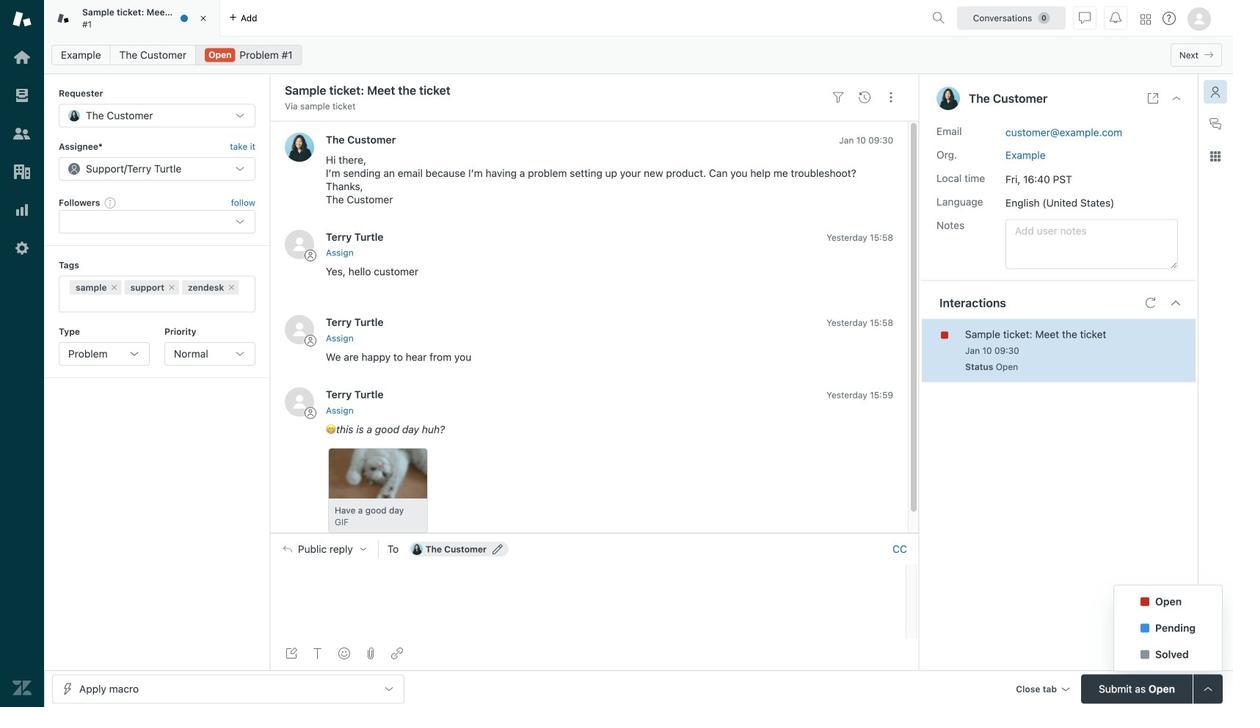 Task type: describe. For each thing, give the bounding box(es) containing it.
close image
[[1172, 93, 1183, 104]]

conversationlabel log
[[270, 121, 920, 553]]

edit user image
[[493, 544, 503, 554]]

events image
[[859, 92, 871, 103]]

get started image
[[12, 48, 32, 67]]

draft mode image
[[286, 648, 297, 660]]

apps image
[[1210, 151, 1222, 162]]

reporting image
[[12, 201, 32, 220]]

organizations image
[[12, 162, 32, 181]]

zendesk image
[[12, 679, 32, 698]]

Add user notes text field
[[1006, 219, 1179, 269]]

info on adding followers image
[[105, 197, 116, 209]]

secondary element
[[44, 40, 1234, 70]]

have a good day.gif image
[[329, 449, 429, 499]]

zendesk products image
[[1141, 14, 1152, 25]]

add attachment image
[[365, 648, 377, 660]]

get help image
[[1163, 12, 1177, 25]]

views image
[[12, 86, 32, 105]]

button displays agent's chat status as invisible. image
[[1080, 12, 1091, 24]]

add link (cmd k) image
[[391, 648, 403, 660]]

view more details image
[[1148, 93, 1160, 104]]

1 remove image from the left
[[110, 283, 119, 292]]

yesterday 15:58 text field for second avatar
[[827, 232, 894, 243]]

2 remove image from the left
[[167, 283, 176, 292]]

Yesterday 15:59 text field
[[827, 390, 894, 400]]

3 avatar image from the top
[[285, 315, 314, 345]]



Task type: vqa. For each thing, say whether or not it's contained in the screenshot.
grid
no



Task type: locate. For each thing, give the bounding box(es) containing it.
customers image
[[12, 124, 32, 143]]

insert emojis image
[[339, 648, 350, 660]]

yesterday 15:58 text field for 2nd avatar from the bottom
[[827, 318, 894, 328]]

tabs tab list
[[44, 0, 927, 37]]

customer context image
[[1210, 86, 1222, 98]]

Jan 10 09:30 text field
[[840, 135, 894, 145], [966, 346, 1020, 356]]

0 horizontal spatial remove image
[[110, 283, 119, 292]]

remove image
[[110, 283, 119, 292], [167, 283, 176, 292], [227, 283, 236, 292]]

4 avatar image from the top
[[285, 387, 314, 417]]

1 horizontal spatial remove image
[[167, 283, 176, 292]]

0 vertical spatial yesterday 15:58 text field
[[827, 232, 894, 243]]

Subject field
[[282, 82, 823, 99]]

zendesk support image
[[12, 10, 32, 29]]

admin image
[[12, 239, 32, 258]]

2 avatar image from the top
[[285, 230, 314, 259]]

format text image
[[312, 648, 324, 660]]

user image
[[937, 87, 961, 110]]

1 avatar image from the top
[[285, 133, 314, 162]]

2 horizontal spatial remove image
[[227, 283, 236, 292]]

0 vertical spatial jan 10 09:30 text field
[[840, 135, 894, 145]]

2 yesterday 15:58 text field from the top
[[827, 318, 894, 328]]

jan 10 09:30 text field inside conversationlabel log
[[840, 135, 894, 145]]

1 vertical spatial jan 10 09:30 text field
[[966, 346, 1020, 356]]

main element
[[0, 0, 44, 707]]

notifications image
[[1111, 12, 1122, 24]]

customer@example.com image
[[411, 543, 423, 555]]

close image
[[196, 11, 211, 26]]

Yesterday 15:58 text field
[[827, 232, 894, 243], [827, 318, 894, 328]]

filter image
[[833, 92, 845, 103]]

1 vertical spatial yesterday 15:58 text field
[[827, 318, 894, 328]]

3 remove image from the left
[[227, 283, 236, 292]]

hide composer image
[[589, 527, 601, 539]]

1 horizontal spatial jan 10 09:30 text field
[[966, 346, 1020, 356]]

0 horizontal spatial jan 10 09:30 text field
[[840, 135, 894, 145]]

avatar image
[[285, 133, 314, 162], [285, 230, 314, 259], [285, 315, 314, 345], [285, 387, 314, 417]]

tab
[[44, 0, 220, 37]]

1 yesterday 15:58 text field from the top
[[827, 232, 894, 243]]

displays possible ticket submission types image
[[1203, 683, 1215, 695]]



